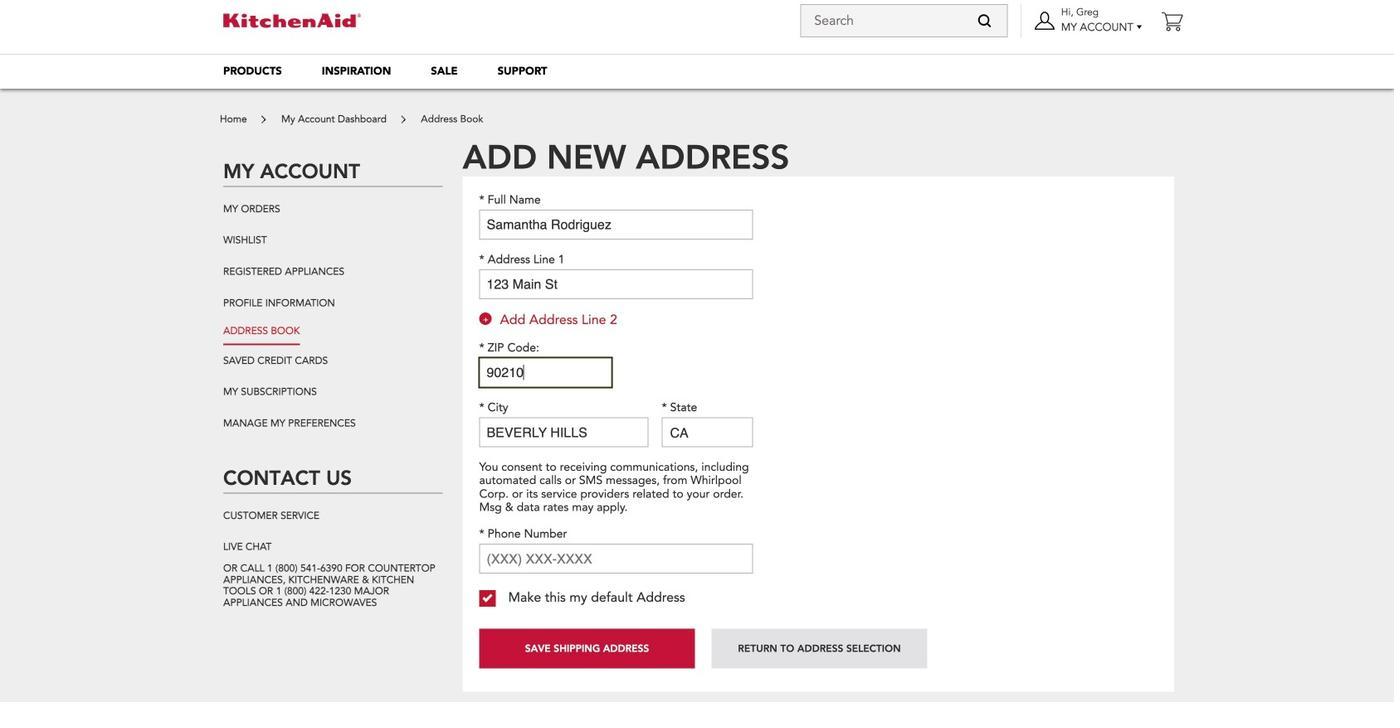 Task type: describe. For each thing, give the bounding box(es) containing it.
Phone Number telephone field
[[479, 544, 753, 574]]

Address Line 1 text field
[[479, 270, 753, 300]]

inspiration element
[[322, 64, 391, 79]]

support element
[[498, 64, 547, 79]]

Search search field
[[800, 4, 1008, 37]]

kitchenaid image
[[223, 14, 361, 28]]

products element
[[223, 64, 282, 79]]



Task type: vqa. For each thing, say whether or not it's contained in the screenshot.
City text field
yes



Task type: locate. For each thing, give the bounding box(es) containing it.
menu
[[203, 54, 1191, 89]]

main content
[[212, 104, 1183, 703]]

Name text field
[[479, 210, 753, 240]]

City text field
[[479, 418, 649, 448]]

Zip Code text field
[[479, 358, 612, 388]]

sale element
[[431, 64, 458, 79]]



